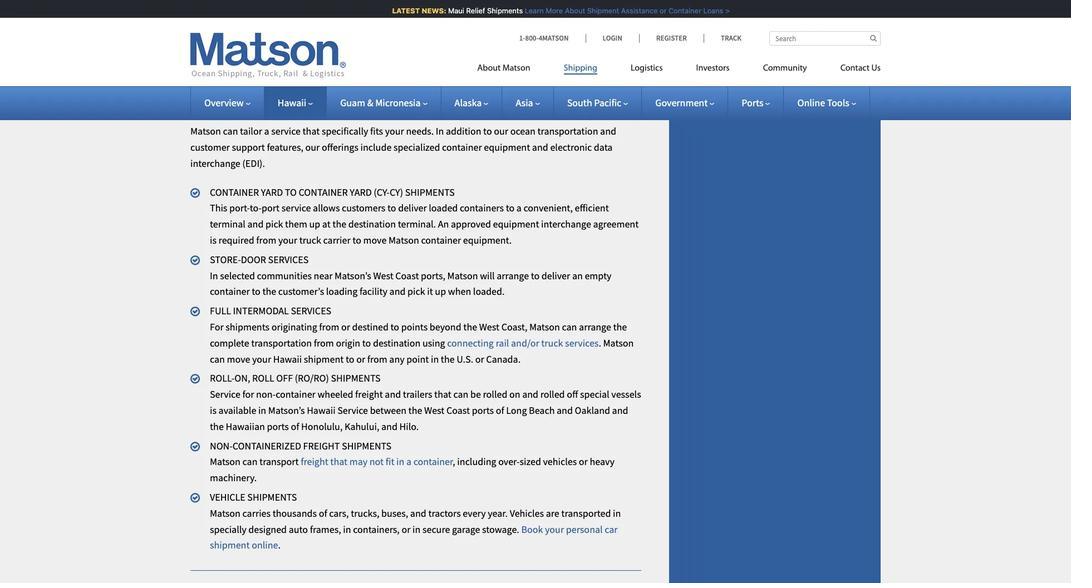 Task type: locate. For each thing, give the bounding box(es) containing it.
ports link
[[742, 96, 771, 109]]

up inside container yard to container yard (cy-cy) shipments this port-to-port service allows customers to deliver loaded containers to a convenient, efficient terminal and pick them up at the destination terminal. an approved equipment interchange agreement is required from your truck carrier to move matson container equipment.
[[309, 218, 320, 231]]

2 horizontal spatial that
[[434, 388, 452, 401]]

matson's inside store-door services in selected communities near matson's west coast ports, matson will arrange to deliver an empty container to the customer's loading facility and pick it up when loaded.
[[335, 269, 371, 282]]

online tools
[[798, 96, 850, 109]]

port down equipped
[[448, 29, 466, 42]]

container down an
[[421, 234, 461, 247]]

pacific
[[594, 96, 622, 109]]

inland
[[536, 13, 562, 26]]

investors link
[[680, 58, 747, 81]]

kahului,
[[345, 420, 380, 433]]

0 horizontal spatial shipping
[[507, 29, 545, 42]]

1 vertical spatial pick
[[408, 285, 425, 298]]

hawaii up off
[[273, 353, 302, 366]]

point
[[262, 61, 284, 74], [407, 353, 429, 366]]

west up facility
[[373, 269, 394, 282]]

shipments inside vehicle shipments matson carries thousands of cars, trucks, buses, and tractors every year. vehicles are transported in specially designed auto frames, in containers, or in secure garage stowage.
[[247, 491, 297, 504]]

services
[[253, 103, 297, 119]]

of left cars,
[[319, 507, 327, 520]]

0 vertical spatial shipping
[[507, 29, 545, 42]]

arrange up 'services'
[[579, 321, 612, 334]]

or down origin
[[357, 353, 365, 366]]

1 horizontal spatial deliver
[[398, 202, 427, 215]]

search image
[[871, 35, 877, 42]]

0 horizontal spatial .
[[278, 539, 281, 552]]

1 vertical spatial any
[[356, 29, 371, 42]]

efficient
[[575, 202, 609, 215]]

matson's up loading
[[335, 269, 371, 282]]

equipment down the asia
[[484, 141, 530, 154]]

services inside store-door services in selected communities near matson's west coast ports, matson will arrange to deliver an empty container to the customer's loading facility and pick it up when loaded.
[[268, 253, 309, 266]]

ocean down the asia
[[511, 125, 536, 138]]

1 horizontal spatial point
[[407, 353, 429, 366]]

1 vertical spatial ocean
[[511, 125, 536, 138]]

None search field
[[770, 31, 881, 46]]

(cy-
[[374, 186, 390, 199]]

that inside non-containerized freight shipments matson can transport freight that may not fit in a container
[[331, 456, 348, 469]]

0 vertical spatial interchange
[[190, 157, 241, 170]]

can left tailor
[[223, 125, 238, 138]]

shipments up loaded
[[405, 186, 455, 199]]

pick for them
[[266, 218, 283, 231]]

pick left them
[[266, 218, 283, 231]]

using inside full intermodal services for shipments originating from or destined to points beyond the west coast, matson can arrange the complete transportation from origin to destination using
[[423, 337, 445, 350]]

every
[[463, 507, 486, 520]]

shipment inside . matson can move your hawaii shipment to or from any point in the u.s. or canada.
[[304, 353, 344, 366]]

ports
[[742, 96, 764, 109]]

inland transportation link
[[536, 13, 625, 26]]

0 vertical spatial arrange
[[461, 45, 494, 58]]

2 horizontal spatial any
[[518, 13, 534, 26]]

track
[[721, 33, 742, 43]]

transportation inside the matson can tailor a service that specifically fits your needs. in addition to our ocean transportation and customer support features, our offerings include specialized container equipment and electronic data interchange (edi).
[[538, 125, 598, 138]]

shipment up (ro/ro)
[[304, 353, 344, 366]]

matson
[[393, 13, 424, 26], [567, 29, 598, 42], [503, 64, 531, 73], [190, 125, 221, 138], [389, 234, 419, 247], [448, 269, 478, 282], [530, 321, 560, 334], [604, 337, 634, 350], [210, 456, 241, 469], [210, 507, 241, 520]]

that up features,
[[303, 125, 320, 138]]

tailor
[[240, 125, 262, 138]]

port inside in addition to our ocean transportation services, matson is equipped to handle any inland transportation moves needed to deliver your freight to any of our west coast port facilities. shipping with matson allows you to simplify the transportation process by using one carrier to arrange the entire move to hawaii, regardless of the point of origin.
[[448, 29, 466, 42]]

2 vertical spatial is
[[210, 404, 217, 417]]

1 horizontal spatial using
[[423, 337, 445, 350]]

about down facilities.
[[478, 64, 501, 73]]

ports up containerized
[[267, 420, 289, 433]]

and
[[600, 125, 617, 138], [532, 141, 549, 154], [248, 218, 264, 231], [390, 285, 406, 298], [385, 388, 401, 401], [523, 388, 539, 401], [557, 404, 573, 417], [612, 404, 629, 417], [382, 420, 398, 433], [410, 507, 427, 520]]

0 horizontal spatial pick
[[266, 218, 283, 231]]

0 horizontal spatial arrange
[[461, 45, 494, 58]]

0 vertical spatial services
[[268, 253, 309, 266]]

any up 1- in the top left of the page
[[518, 13, 534, 26]]

in down store-
[[210, 269, 218, 282]]

shipments
[[405, 186, 455, 199], [331, 372, 381, 385], [342, 440, 392, 453], [247, 491, 297, 504]]

2 horizontal spatial deliver
[[542, 269, 571, 282]]

equipment inside container yard to container yard (cy-cy) shipments this port-to-port service allows customers to deliver loaded containers to a convenient, efficient terminal and pick them up at the destination terminal. an approved equipment interchange agreement is required from your truck carrier to move matson container equipment.
[[493, 218, 539, 231]]

move down 1-800-4matson link
[[538, 45, 561, 58]]

0 vertical spatial a
[[264, 125, 269, 138]]

can inside . matson can move your hawaii shipment to or from any point in the u.s. or canada.
[[210, 353, 225, 366]]

2 vertical spatial move
[[227, 353, 250, 366]]

you
[[190, 45, 206, 58]]

arrange inside full intermodal services for shipments originating from or destined to points beyond the west coast, matson can arrange the complete transportation from origin to destination using
[[579, 321, 612, 334]]

in inside the matson can tailor a service that specifically fits your needs. in addition to our ocean transportation and customer support features, our offerings include specialized container equipment and electronic data interchange (edi).
[[436, 125, 444, 138]]

. for .
[[278, 539, 281, 552]]

0 vertical spatial freight
[[316, 29, 344, 42]]

shipment
[[583, 6, 615, 15]]

&
[[367, 96, 374, 109]]

2 vertical spatial freight
[[301, 456, 329, 469]]

more
[[541, 6, 558, 15]]

0 horizontal spatial coast
[[396, 269, 419, 282]]

a right fit
[[407, 456, 412, 469]]

full intermodal services for shipments originating from or destined to points beyond the west coast, matson can arrange the complete transportation from origin to destination using
[[210, 305, 627, 350]]

0 vertical spatial about
[[560, 6, 581, 15]]

deliver inside store-door services in selected communities near matson's west coast ports, matson will arrange to deliver an empty container to the customer's loading facility and pick it up when loaded.
[[542, 269, 571, 282]]

1 vertical spatial port
[[262, 202, 280, 215]]

services down customer's
[[291, 305, 332, 318]]

carrier right one
[[421, 45, 449, 58]]

2 horizontal spatial move
[[538, 45, 561, 58]]

specialized services
[[190, 103, 297, 119]]

the inside container yard to container yard (cy-cy) shipments this port-to-port service allows customers to deliver loaded containers to a convenient, efficient terminal and pick them up at the destination terminal. an approved equipment interchange agreement is required from your truck carrier to move matson container equipment.
[[333, 218, 347, 231]]

containerized
[[233, 440, 301, 453]]

west inside 'roll-on, roll off (ro/ro) shipments service for non-container wheeled freight and trailers that can be rolled on and rolled off special vessels is available in matson's hawaii service between the west coast ports of long beach and oakland and the hawaiian ports of honolulu, kahului, and hilo.'
[[424, 404, 445, 417]]

transportation up process
[[292, 13, 353, 26]]

. inside . matson can move your hawaii shipment to or from any point in the u.s. or canada.
[[599, 337, 602, 350]]

arrange inside in addition to our ocean transportation services, matson is equipped to handle any inland transportation moves needed to deliver your freight to any of our west coast port facilities. shipping with matson allows you to simplify the transportation process by using one carrier to arrange the entire move to hawaii, regardless of the point of origin.
[[461, 45, 494, 58]]

matson inside vehicle shipments matson carries thousands of cars, trucks, buses, and tractors every year. vehicles are transported in specially designed auto frames, in containers, or in secure garage stowage.
[[210, 507, 241, 520]]

ports down be
[[472, 404, 494, 417]]

latest news: maui relief shipments learn more about shipment assistance or container loans >
[[388, 6, 726, 15]]

2 vertical spatial in
[[210, 269, 218, 282]]

or inside vehicle shipments matson carries thousands of cars, trucks, buses, and tractors every year. vehicles are transported in specially designed auto frames, in containers, or in secure garage stowage.
[[402, 523, 411, 536]]

online
[[798, 96, 826, 109]]

transportation down originating
[[251, 337, 312, 350]]

pick inside container yard to container yard (cy-cy) shipments this port-to-port service allows customers to deliver loaded containers to a convenient, efficient terminal and pick them up at the destination terminal. an approved equipment interchange agreement is required from your truck carrier to move matson container equipment.
[[266, 218, 283, 231]]

to inside . matson can move your hawaii shipment to or from any point in the u.s. or canada.
[[346, 353, 355, 366]]

container inside the matson can tailor a service that specifically fits your needs. in addition to our ocean transportation and customer support features, our offerings include specialized container equipment and electronic data interchange (edi).
[[442, 141, 482, 154]]

equipment inside the matson can tailor a service that specifically fits your needs. in addition to our ocean transportation and customer support features, our offerings include specialized container equipment and electronic data interchange (edi).
[[484, 141, 530, 154]]

services for communities
[[268, 253, 309, 266]]

buses,
[[382, 507, 408, 520]]

shipments inside non-containerized freight shipments matson can transport freight that may not fit in a container
[[342, 440, 392, 453]]

a
[[264, 125, 269, 138], [517, 202, 522, 215], [407, 456, 412, 469]]

0 vertical spatial is
[[426, 13, 432, 26]]

0 horizontal spatial truck
[[299, 234, 321, 247]]

1 horizontal spatial matson's
[[335, 269, 371, 282]]

1 vertical spatial coast
[[396, 269, 419, 282]]

can inside the matson can tailor a service that specifically fits your needs. in addition to our ocean transportation and customer support features, our offerings include specialized container equipment and electronic data interchange (edi).
[[223, 125, 238, 138]]

west up 'rail'
[[479, 321, 500, 334]]

move
[[538, 45, 561, 58], [363, 234, 387, 247], [227, 353, 250, 366]]

1 vertical spatial using
[[423, 337, 445, 350]]

and right facility
[[390, 285, 406, 298]]

about matson
[[478, 64, 531, 73]]

0 vertical spatial service
[[271, 125, 301, 138]]

about right more
[[560, 6, 581, 15]]

0 horizontal spatial addition
[[201, 13, 236, 26]]

matson down inland transportation link
[[567, 29, 598, 42]]

2 vertical spatial any
[[390, 353, 405, 366]]

container inside 'roll-on, roll off (ro/ro) shipments service for non-container wheeled freight and trailers that can be rolled on and rolled off special vessels is available in matson's hawaii service between the west coast ports of long beach and oakland and the hawaiian ports of honolulu, kahului, and hilo.'
[[276, 388, 316, 401]]

0 horizontal spatial yard
[[261, 186, 283, 199]]

container down the hilo.
[[414, 456, 453, 469]]

1-
[[519, 33, 526, 43]]

1 vertical spatial interchange
[[541, 218, 591, 231]]

services for originating
[[291, 305, 332, 318]]

matson's inside 'roll-on, roll off (ro/ro) shipments service for non-container wheeled freight and trailers that can be rolled on and rolled off special vessels is available in matson's hawaii service between the west coast ports of long beach and oakland and the hawaiian ports of honolulu, kahului, and hilo.'
[[268, 404, 305, 417]]

0 vertical spatial shipment
[[304, 353, 344, 366]]

shipping down "hawaii,"
[[564, 64, 598, 73]]

2 horizontal spatial a
[[517, 202, 522, 215]]

service up them
[[282, 202, 311, 215]]

freight inside non-containerized freight shipments matson can transport freight that may not fit in a container
[[301, 456, 329, 469]]

can up machinery.
[[243, 456, 258, 469]]

coast left ports,
[[396, 269, 419, 282]]

ocean up the blue matson logo with ocean, shipping, truck, rail and logistics written beneath it.
[[265, 13, 290, 26]]

origin
[[336, 337, 360, 350]]

or left 'container'
[[655, 6, 662, 15]]

up for it
[[435, 285, 446, 298]]

the inside . matson can move your hawaii shipment to or from any point in the u.s. or canada.
[[441, 353, 455, 366]]

relief
[[462, 6, 481, 15]]

0 horizontal spatial rolled
[[483, 388, 508, 401]]

service up kahului,
[[338, 404, 368, 417]]

carrier for one
[[421, 45, 449, 58]]

0 horizontal spatial that
[[303, 125, 320, 138]]

shipping inside top menu navigation
[[564, 64, 598, 73]]

matson inside the matson can tailor a service that specifically fits your needs. in addition to our ocean transportation and customer support features, our offerings include specialized container equipment and electronic data interchange (edi).
[[190, 125, 221, 138]]

or down buses,
[[402, 523, 411, 536]]

is down terminal
[[210, 234, 217, 247]]

matson down entire
[[503, 64, 531, 73]]

matson inside full intermodal services for shipments originating from or destined to points beyond the west coast, matson can arrange the complete transportation from origin to destination using
[[530, 321, 560, 334]]

trailers
[[403, 388, 432, 401]]

matson's down non-
[[268, 404, 305, 417]]

1 horizontal spatial port
[[448, 29, 466, 42]]

your down are
[[545, 523, 564, 536]]

1 horizontal spatial truck
[[542, 337, 563, 350]]

to down equipped
[[451, 45, 459, 58]]

container up at
[[299, 186, 348, 199]]

0 vertical spatial hawaii
[[278, 96, 306, 109]]

2 rolled from the left
[[541, 388, 565, 401]]

point inside . matson can move your hawaii shipment to or from any point in the u.s. or canada.
[[407, 353, 429, 366]]

. matson can move your hawaii shipment to or from any point in the u.s. or canada.
[[210, 337, 634, 366]]

addition down alaska
[[446, 125, 482, 138]]

an
[[438, 218, 449, 231]]

any down points
[[390, 353, 405, 366]]

0 horizontal spatial in
[[190, 13, 199, 26]]

0 horizontal spatial point
[[262, 61, 284, 74]]

matson down vehicle
[[210, 507, 241, 520]]

assistance
[[617, 6, 653, 15]]

port right port- at top
[[262, 202, 280, 215]]

about inside top menu navigation
[[478, 64, 501, 73]]

will
[[480, 269, 495, 282]]

fit
[[386, 456, 395, 469]]

2 horizontal spatial coast
[[447, 404, 470, 417]]

that right trailers
[[434, 388, 452, 401]]

logistics link
[[614, 58, 680, 81]]

shipments inside 'roll-on, roll off (ro/ro) shipments service for non-container wheeled freight and trailers that can be rolled on and rolled off special vessels is available in matson's hawaii service between the west coast ports of long beach and oakland and the hawaiian ports of honolulu, kahului, and hilo.'
[[331, 372, 381, 385]]

0 horizontal spatial a
[[264, 125, 269, 138]]

your inside the matson can tailor a service that specifically fits your needs. in addition to our ocean transportation and customer support features, our offerings include specialized container equipment and electronic data interchange (edi).
[[385, 125, 404, 138]]

0 horizontal spatial shipment
[[210, 539, 250, 552]]

1 horizontal spatial any
[[390, 353, 405, 366]]

coast
[[422, 29, 446, 42], [396, 269, 419, 282], [447, 404, 470, 417]]

deliver left an
[[542, 269, 571, 282]]

canada.
[[486, 353, 521, 366]]

using right by
[[379, 45, 401, 58]]

0 horizontal spatial move
[[227, 353, 250, 366]]

1 horizontal spatial shipping
[[564, 64, 598, 73]]

pick inside store-door services in selected communities near matson's west coast ports, matson will arrange to deliver an empty container to the customer's loading facility and pick it up when loaded.
[[408, 285, 425, 298]]

0 horizontal spatial using
[[379, 45, 401, 58]]

2 vertical spatial a
[[407, 456, 412, 469]]

1 vertical spatial equipment
[[493, 218, 539, 231]]

allows inside container yard to container yard (cy-cy) shipments this port-to-port service allows customers to deliver loaded containers to a convenient, efficient terminal and pick them up at the destination terminal. an approved equipment interchange agreement is required from your truck carrier to move matson container equipment.
[[313, 202, 340, 215]]

1 vertical spatial services
[[291, 305, 332, 318]]

be
[[471, 388, 481, 401]]

0 vertical spatial up
[[309, 218, 320, 231]]

2 horizontal spatial arrange
[[579, 321, 612, 334]]

stowage.
[[482, 523, 520, 536]]

specialized
[[190, 103, 250, 119]]

store-door services in selected communities near matson's west coast ports, matson will arrange to deliver an empty container to the customer's loading facility and pick it up when loaded.
[[210, 253, 612, 298]]

container down off
[[276, 388, 316, 401]]

0 horizontal spatial ports
[[267, 420, 289, 433]]

0 vertical spatial using
[[379, 45, 401, 58]]

point inside in addition to our ocean transportation services, matson is equipped to handle any inland transportation moves needed to deliver your freight to any of our west coast port facilities. shipping with matson allows you to simplify the transportation process by using one carrier to arrange the entire move to hawaii, regardless of the point of origin.
[[262, 61, 284, 74]]

required
[[219, 234, 254, 247]]

0 vertical spatial point
[[262, 61, 284, 74]]

matson down non-
[[210, 456, 241, 469]]

1 horizontal spatial move
[[363, 234, 387, 247]]

and up data
[[600, 125, 617, 138]]

that inside the matson can tailor a service that specifically fits your needs. in addition to our ocean transportation and customer support features, our offerings include specialized container equipment and electronic data interchange (edi).
[[303, 125, 320, 138]]

. up special
[[599, 337, 602, 350]]

in inside in addition to our ocean transportation services, matson is equipped to handle any inland transportation moves needed to deliver your freight to any of our west coast port facilities. shipping with matson allows you to simplify the transportation process by using one carrier to arrange the entire move to hawaii, regardless of the point of origin.
[[190, 13, 199, 26]]

truck inside container yard to container yard (cy-cy) shipments this port-to-port service allows customers to deliver loaded containers to a convenient, efficient terminal and pick them up at the destination terminal. an approved equipment interchange agreement is required from your truck carrier to move matson container equipment.
[[299, 234, 321, 247]]

can inside full intermodal services for shipments originating from or destined to points beyond the west coast, matson can arrange the complete transportation from origin to destination using
[[562, 321, 577, 334]]

track link
[[704, 33, 742, 43]]

container inside non-containerized freight shipments matson can transport freight that may not fit in a container
[[414, 456, 453, 469]]

guam & micronesia link
[[340, 96, 428, 109]]

1 container from the left
[[210, 186, 259, 199]]

that inside 'roll-on, roll off (ro/ro) shipments service for non-container wheeled freight and trailers that can be rolled on and rolled off special vessels is available in matson's hawaii service between the west coast ports of long beach and oakland and the hawaiian ports of honolulu, kahului, and hilo.'
[[434, 388, 452, 401]]

top menu navigation
[[478, 58, 881, 81]]

using inside in addition to our ocean transportation services, matson is equipped to handle any inland transportation moves needed to deliver your freight to any of our west coast port facilities. shipping with matson allows you to simplify the transportation process by using one carrier to arrange the entire move to hawaii, regardless of the point of origin.
[[379, 45, 401, 58]]

1 vertical spatial about
[[478, 64, 501, 73]]

freight up process
[[316, 29, 344, 42]]

service down roll-
[[210, 388, 241, 401]]

shipment
[[304, 353, 344, 366], [210, 539, 250, 552]]

1 vertical spatial carrier
[[323, 234, 351, 247]]

to up facilities.
[[476, 13, 485, 26]]

empty
[[585, 269, 612, 282]]

1 vertical spatial ports
[[267, 420, 289, 433]]

to right you
[[208, 45, 217, 58]]

shipping up entire
[[507, 29, 545, 42]]

to down origin
[[346, 353, 355, 366]]

agreement
[[593, 218, 639, 231]]

0 horizontal spatial deliver
[[264, 29, 293, 42]]

1 vertical spatial shipping
[[564, 64, 598, 73]]

your inside . matson can move your hawaii shipment to or from any point in the u.s. or canada.
[[252, 353, 271, 366]]

move down customers
[[363, 234, 387, 247]]

handle
[[487, 13, 516, 26]]

your
[[295, 29, 314, 42], [385, 125, 404, 138], [278, 234, 297, 247], [252, 353, 271, 366], [545, 523, 564, 536]]

allows up at
[[313, 202, 340, 215]]

0 horizontal spatial interchange
[[190, 157, 241, 170]]

destination inside full intermodal services for shipments originating from or destined to points beyond the west coast, matson can arrange the complete transportation from origin to destination using
[[373, 337, 421, 350]]

sized
[[520, 456, 541, 469]]

move inside . matson can move your hawaii shipment to or from any point in the u.s. or canada.
[[227, 353, 250, 366]]

contact
[[841, 64, 870, 73]]

transportation up login link
[[564, 13, 625, 26]]

and up "between"
[[385, 388, 401, 401]]

transportation
[[292, 13, 353, 26], [564, 13, 625, 26], [270, 45, 330, 58], [538, 125, 598, 138], [251, 337, 312, 350]]

1 vertical spatial freight
[[355, 388, 383, 401]]

move inside container yard to container yard (cy-cy) shipments this port-to-port service allows customers to deliver loaded containers to a convenient, efficient terminal and pick them up at the destination terminal. an approved equipment interchange agreement is required from your truck carrier to move matson container equipment.
[[363, 234, 387, 247]]

entire
[[511, 45, 536, 58]]

in right fit
[[397, 456, 405, 469]]

0 vertical spatial move
[[538, 45, 561, 58]]

in
[[431, 353, 439, 366], [258, 404, 266, 417], [397, 456, 405, 469], [613, 507, 621, 520], [343, 523, 351, 536], [413, 523, 421, 536]]

about
[[560, 6, 581, 15], [478, 64, 501, 73]]

to-
[[250, 202, 262, 215]]

community link
[[747, 58, 824, 81]]

0 vertical spatial port
[[448, 29, 466, 42]]

shipments up may
[[342, 440, 392, 453]]

heavy
[[590, 456, 615, 469]]

transportation up electronic
[[538, 125, 598, 138]]

0 vertical spatial .
[[599, 337, 602, 350]]

carrier down at
[[323, 234, 351, 247]]

freight inside in addition to our ocean transportation services, matson is equipped to handle any inland transportation moves needed to deliver your freight to any of our west coast port facilities. shipping with matson allows you to simplify the transportation process by using one carrier to arrange the entire move to hawaii, regardless of the point of origin.
[[316, 29, 344, 42]]

1 horizontal spatial that
[[331, 456, 348, 469]]

2 vertical spatial arrange
[[579, 321, 612, 334]]

2 vertical spatial coast
[[447, 404, 470, 417]]

1 vertical spatial point
[[407, 353, 429, 366]]

move inside in addition to our ocean transportation services, matson is equipped to handle any inland transportation moves needed to deliver your freight to any of our west coast port facilities. shipping with matson allows you to simplify the transportation process by using one carrier to arrange the entire move to hawaii, regardless of the point of origin.
[[538, 45, 561, 58]]

0 vertical spatial addition
[[201, 13, 236, 26]]

0 horizontal spatial about
[[478, 64, 501, 73]]

services,
[[355, 13, 391, 26]]

1 horizontal spatial .
[[599, 337, 602, 350]]

1 horizontal spatial container
[[299, 186, 348, 199]]

1 horizontal spatial interchange
[[541, 218, 591, 231]]

learn
[[520, 6, 539, 15]]

2 vertical spatial deliver
[[542, 269, 571, 282]]

west inside in addition to our ocean transportation services, matson is equipped to handle any inland transportation moves needed to deliver your freight to any of our west coast port facilities. shipping with matson allows you to simplify the transportation process by using one carrier to arrange the entire move to hawaii, regardless of the point of origin.
[[400, 29, 420, 42]]

in inside non-containerized freight shipments matson can transport freight that may not fit in a container
[[397, 456, 405, 469]]

up inside store-door services in selected communities near matson's west coast ports, matson will arrange to deliver an empty container to the customer's loading facility and pick it up when loaded.
[[435, 285, 446, 298]]

truck
[[299, 234, 321, 247], [542, 337, 563, 350]]

communities
[[257, 269, 312, 282]]

yard left the to
[[261, 186, 283, 199]]

non-
[[210, 440, 233, 453]]

to up process
[[346, 29, 354, 42]]

0 vertical spatial allows
[[600, 29, 627, 42]]

1 vertical spatial move
[[363, 234, 387, 247]]

in inside . matson can move your hawaii shipment to or from any point in the u.s. or canada.
[[431, 353, 439, 366]]

matson down terminal.
[[389, 234, 419, 247]]

1 horizontal spatial pick
[[408, 285, 425, 298]]

1 vertical spatial is
[[210, 234, 217, 247]]

is inside container yard to container yard (cy-cy) shipments this port-to-port service allows customers to deliver loaded containers to a convenient, efficient terminal and pick them up at the destination terminal. an approved equipment interchange agreement is required from your truck carrier to move matson container equipment.
[[210, 234, 217, 247]]

2 yard from the left
[[350, 186, 372, 199]]

yard up customers
[[350, 186, 372, 199]]

0 horizontal spatial up
[[309, 218, 320, 231]]

matson right 'services'
[[604, 337, 634, 350]]

coast inside 'roll-on, roll off (ro/ro) shipments service for non-container wheeled freight and trailers that can be rolled on and rolled off special vessels is available in matson's hawaii service between the west coast ports of long beach and oakland and the hawaiian ports of honolulu, kahului, and hilo.'
[[447, 404, 470, 417]]

services up communities
[[268, 253, 309, 266]]

of down services,
[[373, 29, 382, 42]]

loaded
[[429, 202, 458, 215]]

your down them
[[278, 234, 297, 247]]

move down complete
[[227, 353, 250, 366]]

of down simplify
[[236, 61, 244, 74]]

1 horizontal spatial addition
[[446, 125, 482, 138]]

maui
[[444, 6, 460, 15]]

in
[[190, 13, 199, 26], [436, 125, 444, 138], [210, 269, 218, 282]]

and right buses,
[[410, 507, 427, 520]]

container inside container yard to container yard (cy-cy) shipments this port-to-port service allows customers to deliver loaded containers to a convenient, efficient terminal and pick them up at the destination terminal. an approved equipment interchange agreement is required from your truck carrier to move matson container equipment.
[[421, 234, 461, 247]]

deliver inside container yard to container yard (cy-cy) shipments this port-to-port service allows customers to deliver loaded containers to a convenient, efficient terminal and pick them up at the destination terminal. an approved equipment interchange agreement is required from your truck carrier to move matson container equipment.
[[398, 202, 427, 215]]

non-
[[256, 388, 276, 401]]

. for . matson can move your hawaii shipment to or from any point in the u.s. or canada.
[[599, 337, 602, 350]]

point left 'origin.'
[[262, 61, 284, 74]]

1 horizontal spatial shipment
[[304, 353, 344, 366]]

0 vertical spatial truck
[[299, 234, 321, 247]]

0 horizontal spatial matson's
[[268, 404, 305, 417]]

freight down the freight at bottom
[[301, 456, 329, 469]]

0 vertical spatial in
[[190, 13, 199, 26]]

shipment down specially at the bottom left of page
[[210, 539, 250, 552]]

matson's
[[335, 269, 371, 282], [268, 404, 305, 417]]

equipped
[[434, 13, 475, 26]]

complete
[[210, 337, 249, 350]]

1 vertical spatial that
[[434, 388, 452, 401]]

1 vertical spatial matson's
[[268, 404, 305, 417]]

frames,
[[310, 523, 341, 536]]

truck down them
[[299, 234, 321, 247]]

from down destined
[[367, 353, 388, 366]]

up right it
[[435, 285, 446, 298]]

carrier for truck
[[323, 234, 351, 247]]

our
[[249, 13, 263, 26], [384, 29, 398, 42], [494, 125, 509, 138], [306, 141, 320, 154]]

service
[[210, 388, 241, 401], [338, 404, 368, 417]]

in down cars,
[[343, 523, 351, 536]]

is left available
[[210, 404, 217, 417]]

government
[[656, 96, 708, 109]]

1 vertical spatial hawaii
[[273, 353, 302, 366]]

1 horizontal spatial arrange
[[497, 269, 529, 282]]

to down alaska link
[[484, 125, 492, 138]]

matson can tailor a service that specifically fits your needs. in addition to our ocean transportation and customer support features, our offerings include specialized container equipment and electronic data interchange (edi).
[[190, 125, 617, 170]]



Task type: describe. For each thing, give the bounding box(es) containing it.
hawaii inside 'roll-on, roll off (ro/ro) shipments service for non-container wheeled freight and trailers that can be rolled on and rolled off special vessels is available in matson's hawaii service between the west coast ports of long beach and oakland and the hawaiian ports of honolulu, kahului, and hilo.'
[[307, 404, 336, 417]]

matson inside top menu navigation
[[503, 64, 531, 73]]

a inside the matson can tailor a service that specifically fits your needs. in addition to our ocean transportation and customer support features, our offerings include specialized container equipment and electronic data interchange (edi).
[[264, 125, 269, 138]]

west inside full intermodal services for shipments originating from or destined to points beyond the west coast, matson can arrange the complete transportation from origin to destination using
[[479, 321, 500, 334]]

to left an
[[531, 269, 540, 282]]

beyond
[[430, 321, 462, 334]]

or inside , including over-sized vehicles or heavy machinery.
[[579, 456, 588, 469]]

ocean inside in addition to our ocean transportation services, matson is equipped to handle any inland transportation moves needed to deliver your freight to any of our west coast port facilities. shipping with matson allows you to simplify the transportation process by using one carrier to arrange the entire move to hawaii, regardless of the point of origin.
[[265, 13, 290, 26]]

to down destined
[[362, 337, 371, 350]]

learn more about shipment assistance or container loans > link
[[520, 6, 726, 15]]

containers
[[460, 202, 504, 215]]

cars,
[[329, 507, 349, 520]]

alaska link
[[455, 96, 489, 109]]

and inside store-door services in selected communities near matson's west coast ports, matson will arrange to deliver an empty container to the customer's loading facility and pick it up when loaded.
[[390, 285, 406, 298]]

west inside store-door services in selected communities near matson's west coast ports, matson will arrange to deliver an empty container to the customer's loading facility and pick it up when loaded.
[[373, 269, 394, 282]]

blue matson logo with ocean, shipping, truck, rail and logistics written beneath it. image
[[190, 33, 346, 79]]

customers
[[342, 202, 386, 215]]

backtop image
[[628, 0, 642, 6]]

to down customers
[[353, 234, 361, 247]]

or right u.s.
[[476, 353, 484, 366]]

coast inside in addition to our ocean transportation services, matson is equipped to handle any inland transportation moves needed to deliver your freight to any of our west coast port facilities. shipping with matson allows you to simplify the transportation process by using one carrier to arrange the entire move to hawaii, regardless of the point of origin.
[[422, 29, 446, 42]]

originating
[[272, 321, 317, 334]]

hawaii inside . matson can move your hawaii shipment to or from any point in the u.s. or canada.
[[273, 353, 302, 366]]

shipment inside the book your personal car shipment online
[[210, 539, 250, 552]]

u.s.
[[457, 353, 474, 366]]

ocean inside the matson can tailor a service that specifically fits your needs. in addition to our ocean transportation and customer support features, our offerings include specialized container equipment and electronic data interchange (edi).
[[511, 125, 536, 138]]

containers,
[[353, 523, 400, 536]]

book
[[522, 523, 543, 536]]

from inside container yard to container yard (cy-cy) shipments this port-to-port service allows customers to deliver loaded containers to a convenient, efficient terminal and pick them up at the destination terminal. an approved equipment interchange agreement is required from your truck carrier to move matson container equipment.
[[256, 234, 276, 247]]

asia
[[516, 96, 533, 109]]

contact us
[[841, 64, 881, 73]]

and inside container yard to container yard (cy-cy) shipments this port-to-port service allows customers to deliver loaded containers to a convenient, efficient terminal and pick them up at the destination terminal. an approved equipment interchange agreement is required from your truck carrier to move matson container equipment.
[[248, 218, 264, 231]]

regardless
[[190, 61, 234, 74]]

to up needed at the top
[[238, 13, 247, 26]]

honolulu,
[[301, 420, 343, 433]]

door
[[241, 253, 266, 266]]

pick for it
[[408, 285, 425, 298]]

container
[[664, 6, 697, 15]]

in up car
[[613, 507, 621, 520]]

can inside non-containerized freight shipments matson can transport freight that may not fit in a container
[[243, 456, 258, 469]]

including
[[458, 456, 497, 469]]

online
[[252, 539, 278, 552]]

convenient,
[[524, 202, 573, 215]]

matson inside store-door services in selected communities near matson's west coast ports, matson will arrange to deliver an empty container to the customer's loading facility and pick it up when loaded.
[[448, 269, 478, 282]]

in inside store-door services in selected communities near matson's west coast ports, matson will arrange to deliver an empty container to the customer's loading facility and pick it up when loaded.
[[210, 269, 218, 282]]

loading
[[326, 285, 358, 298]]

overview link
[[204, 96, 250, 109]]

for
[[243, 388, 254, 401]]

a inside container yard to container yard (cy-cy) shipments this port-to-port service allows customers to deliver loaded containers to a convenient, efficient terminal and pick them up at the destination terminal. an approved equipment interchange agreement is required from your truck carrier to move matson container equipment.
[[517, 202, 522, 215]]

investors
[[697, 64, 730, 73]]

asia link
[[516, 96, 540, 109]]

container inside store-door services in selected communities near matson's west coast ports, matson will arrange to deliver an empty container to the customer's loading facility and pick it up when loaded.
[[210, 285, 250, 298]]

hawaiian
[[226, 420, 265, 433]]

guam & micronesia
[[340, 96, 421, 109]]

support
[[232, 141, 265, 154]]

off
[[276, 372, 293, 385]]

customer
[[190, 141, 230, 154]]

arrange inside store-door services in selected communities near matson's west coast ports, matson will arrange to deliver an empty container to the customer's loading facility and pick it up when loaded.
[[497, 269, 529, 282]]

contact us link
[[824, 58, 881, 81]]

points
[[401, 321, 428, 334]]

designed
[[249, 523, 287, 536]]

of left 'origin.'
[[286, 61, 294, 74]]

equipment.
[[463, 234, 512, 247]]

beach
[[529, 404, 555, 417]]

shipping inside in addition to our ocean transportation services, matson is equipped to handle any inland transportation moves needed to deliver your freight to any of our west coast port facilities. shipping with matson allows you to simplify the transportation process by using one carrier to arrange the entire move to hawaii, regardless of the point of origin.
[[507, 29, 545, 42]]

hawaii,
[[574, 45, 605, 58]]

matson inside container yard to container yard (cy-cy) shipments this port-to-port service allows customers to deliver loaded containers to a convenient, efficient terminal and pick them up at the destination terminal. an approved equipment interchange agreement is required from your truck carrier to move matson container equipment.
[[389, 234, 419, 247]]

interchange inside the matson can tailor a service that specifically fits your needs. in addition to our ocean transportation and customer support features, our offerings include specialized container equipment and electronic data interchange (edi).
[[190, 157, 241, 170]]

matson inside non-containerized freight shipments matson can transport freight that may not fit in a container
[[210, 456, 241, 469]]

a inside non-containerized freight shipments matson can transport freight that may not fit in a container
[[407, 456, 412, 469]]

personal
[[566, 523, 603, 536]]

freight
[[303, 440, 340, 453]]

connecting
[[447, 337, 494, 350]]

matson up one
[[393, 13, 424, 26]]

on
[[510, 388, 521, 401]]

0 vertical spatial service
[[210, 388, 241, 401]]

specially
[[210, 523, 247, 536]]

and down the off on the right
[[557, 404, 573, 417]]

roll
[[252, 372, 274, 385]]

is inside in addition to our ocean transportation services, matson is equipped to handle any inland transportation moves needed to deliver your freight to any of our west coast port facilities. shipping with matson allows you to simplify the transportation process by using one carrier to arrange the entire move to hawaii, regardless of the point of origin.
[[426, 13, 432, 26]]

customer's
[[278, 285, 324, 298]]

1-800-4matson
[[519, 33, 569, 43]]

0 horizontal spatial any
[[356, 29, 371, 42]]

shipments inside container yard to container yard (cy-cy) shipments this port-to-port service allows customers to deliver loaded containers to a convenient, efficient terminal and pick them up at the destination terminal. an approved equipment interchange agreement is required from your truck carrier to move matson container equipment.
[[405, 186, 455, 199]]

and inside vehicle shipments matson carries thousands of cars, trucks, buses, and tractors every year. vehicles are transported in specially designed auto frames, in containers, or in secure garage stowage.
[[410, 507, 427, 520]]

an
[[573, 269, 583, 282]]

year.
[[488, 507, 508, 520]]

about matson link
[[478, 58, 547, 81]]

the inside store-door services in selected communities near matson's west coast ports, matson will arrange to deliver an empty container to the customer's loading facility and pick it up when loaded.
[[263, 285, 276, 298]]

and down "between"
[[382, 420, 398, 433]]

can inside 'roll-on, roll off (ro/ro) shipments service for non-container wheeled freight and trailers that can be rolled on and rolled off special vessels is available in matson's hawaii service between the west coast ports of long beach and oakland and the hawaiian ports of honolulu, kahului, and hilo.'
[[454, 388, 469, 401]]

to down cy)
[[388, 202, 396, 215]]

matson inside . matson can move your hawaii shipment to or from any point in the u.s. or canada.
[[604, 337, 634, 350]]

at
[[322, 218, 331, 231]]

1 horizontal spatial service
[[338, 404, 368, 417]]

1 rolled from the left
[[483, 388, 508, 401]]

up for them
[[309, 218, 320, 231]]

vehicles
[[543, 456, 577, 469]]

coast inside store-door services in selected communities near matson's west coast ports, matson will arrange to deliver an empty container to the customer's loading facility and pick it up when loaded.
[[396, 269, 419, 282]]

backtop image
[[628, 103, 642, 117]]

wheeled
[[318, 388, 353, 401]]

secure
[[423, 523, 450, 536]]

of left long
[[496, 404, 504, 417]]

4matson
[[539, 33, 569, 43]]

selected
[[220, 269, 255, 282]]

your inside in addition to our ocean transportation services, matson is equipped to handle any inland transportation moves needed to deliver your freight to any of our west coast port facilities. shipping with matson allows you to simplify the transportation process by using one carrier to arrange the entire move to hawaii, regardless of the point of origin.
[[295, 29, 314, 42]]

, including over-sized vehicles or heavy machinery.
[[210, 456, 615, 485]]

destination inside container yard to container yard (cy-cy) shipments this port-to-port service allows customers to deliver loaded containers to a convenient, efficient terminal and pick them up at the destination terminal. an approved equipment interchange agreement is required from your truck carrier to move matson container equipment.
[[349, 218, 396, 231]]

addition inside in addition to our ocean transportation services, matson is equipped to handle any inland transportation moves needed to deliver your freight to any of our west coast port facilities. shipping with matson allows you to simplify the transportation process by using one carrier to arrange the entire move to hawaii, regardless of the point of origin.
[[201, 13, 236, 26]]

of inside vehicle shipments matson carries thousands of cars, trucks, buses, and tractors every year. vehicles are transported in specially designed auto frames, in containers, or in secure garage stowage.
[[319, 507, 327, 520]]

service inside container yard to container yard (cy-cy) shipments this port-to-port service allows customers to deliver loaded containers to a convenient, efficient terminal and pick them up at the destination terminal. an approved equipment interchange agreement is required from your truck carrier to move matson container equipment.
[[282, 202, 311, 215]]

south
[[567, 96, 592, 109]]

from left origin
[[314, 337, 334, 350]]

freight inside 'roll-on, roll off (ro/ro) shipments service for non-container wheeled freight and trailers that can be rolled on and rolled off special vessels is available in matson's hawaii service between the west coast ports of long beach and oakland and the hawaiian ports of honolulu, kahului, and hilo.'
[[355, 388, 383, 401]]

community
[[763, 64, 807, 73]]

and right on
[[523, 388, 539, 401]]

your inside the book your personal car shipment online
[[545, 523, 564, 536]]

connecting rail and/or truck services link
[[447, 337, 599, 350]]

in left secure
[[413, 523, 421, 536]]

online tools link
[[798, 96, 857, 109]]

and left electronic
[[532, 141, 549, 154]]

1 yard from the left
[[261, 186, 283, 199]]

over-
[[499, 456, 520, 469]]

to up intermodal
[[252, 285, 261, 298]]

1-800-4matson link
[[519, 33, 586, 43]]

logistics
[[631, 64, 663, 73]]

and down "vessels"
[[612, 404, 629, 417]]

south pacific link
[[567, 96, 628, 109]]

vessels
[[612, 388, 642, 401]]

it
[[427, 285, 433, 298]]

electronic
[[551, 141, 592, 154]]

to down the 4matson
[[563, 45, 572, 58]]

garage
[[452, 523, 480, 536]]

2 container from the left
[[299, 186, 348, 199]]

near
[[314, 269, 333, 282]]

store-
[[210, 253, 241, 266]]

is inside 'roll-on, roll off (ro/ro) shipments service for non-container wheeled freight and trailers that can be rolled on and rolled off special vessels is available in matson's hawaii service between the west coast ports of long beach and oakland and the hawaiian ports of honolulu, kahului, and hilo.'
[[210, 404, 217, 417]]

loans
[[699, 6, 719, 15]]

from inside . matson can move your hawaii shipment to or from any point in the u.s. or canada.
[[367, 353, 388, 366]]

overview
[[204, 96, 244, 109]]

to left points
[[391, 321, 399, 334]]

to inside the matson can tailor a service that specifically fits your needs. in addition to our ocean transportation and customer support features, our offerings include specialized container equipment and electronic data interchange (edi).
[[484, 125, 492, 138]]

addition inside the matson can tailor a service that specifically fits your needs. in addition to our ocean transportation and customer support features, our offerings include specialized container equipment and electronic data interchange (edi).
[[446, 125, 482, 138]]

transportation inside full intermodal services for shipments originating from or destined to points beyond the west coast, matson can arrange the complete transportation from origin to destination using
[[251, 337, 312, 350]]

terminal
[[210, 218, 246, 231]]

to
[[285, 186, 297, 199]]

interchange inside container yard to container yard (cy-cy) shipments this port-to-port service allows customers to deliver loaded containers to a convenient, efficient terminal and pick them up at the destination terminal. an approved equipment interchange agreement is required from your truck carrier to move matson container equipment.
[[541, 218, 591, 231]]

your inside container yard to container yard (cy-cy) shipments this port-to-port service allows customers to deliver loaded containers to a convenient, efficient terminal and pick them up at the destination terminal. an approved equipment interchange agreement is required from your truck carrier to move matson container equipment.
[[278, 234, 297, 247]]

book your personal car shipment online
[[210, 523, 618, 552]]

to right containers
[[506, 202, 515, 215]]

deliver inside in addition to our ocean transportation services, matson is equipped to handle any inland transportation moves needed to deliver your freight to any of our west coast port facilities. shipping with matson allows you to simplify the transportation process by using one carrier to arrange the entire move to hawaii, regardless of the point of origin.
[[264, 29, 293, 42]]

transportation up 'origin.'
[[270, 45, 330, 58]]

needed
[[220, 29, 252, 42]]

register
[[657, 33, 687, 43]]

approved
[[451, 218, 491, 231]]

allows inside in addition to our ocean transportation services, matson is equipped to handle any inland transportation moves needed to deliver your freight to any of our west coast port facilities. shipping with matson allows you to simplify the transportation process by using one carrier to arrange the entire move to hawaii, regardless of the point of origin.
[[600, 29, 627, 42]]

Search search field
[[770, 31, 881, 46]]

transport
[[260, 456, 299, 469]]

0 vertical spatial any
[[518, 13, 534, 26]]

port inside container yard to container yard (cy-cy) shipments this port-to-port service allows customers to deliver loaded containers to a convenient, efficient terminal and pick them up at the destination terminal. an approved equipment interchange agreement is required from your truck carrier to move matson container equipment.
[[262, 202, 280, 215]]

freight that may not fit in a container link
[[301, 456, 453, 469]]

1 horizontal spatial ports
[[472, 404, 494, 417]]

in inside 'roll-on, roll off (ro/ro) shipments service for non-container wheeled freight and trailers that can be rolled on and rolled off special vessels is available in matson's hawaii service between the west coast ports of long beach and oakland and the hawaiian ports of honolulu, kahului, and hilo.'
[[258, 404, 266, 417]]

from up origin
[[319, 321, 339, 334]]

between
[[370, 404, 407, 417]]

micronesia
[[376, 96, 421, 109]]

of left honolulu,
[[291, 420, 299, 433]]

to right needed at the top
[[254, 29, 262, 42]]

south pacific
[[567, 96, 622, 109]]

or inside full intermodal services for shipments originating from or destined to points beyond the west coast, matson can arrange the complete transportation from origin to destination using
[[341, 321, 350, 334]]

oakland
[[575, 404, 610, 417]]

not
[[370, 456, 384, 469]]

any inside . matson can move your hawaii shipment to or from any point in the u.s. or canada.
[[390, 353, 405, 366]]

vehicles
[[510, 507, 544, 520]]

non-containerized freight shipments matson can transport freight that may not fit in a container
[[210, 440, 453, 469]]



Task type: vqa. For each thing, say whether or not it's contained in the screenshot.
mobile in Measure and improve our business, services, and performance, including our current and future shipping services and tools, customer service and sales performance, mobile applications, social media presence, and website layout and content;
no



